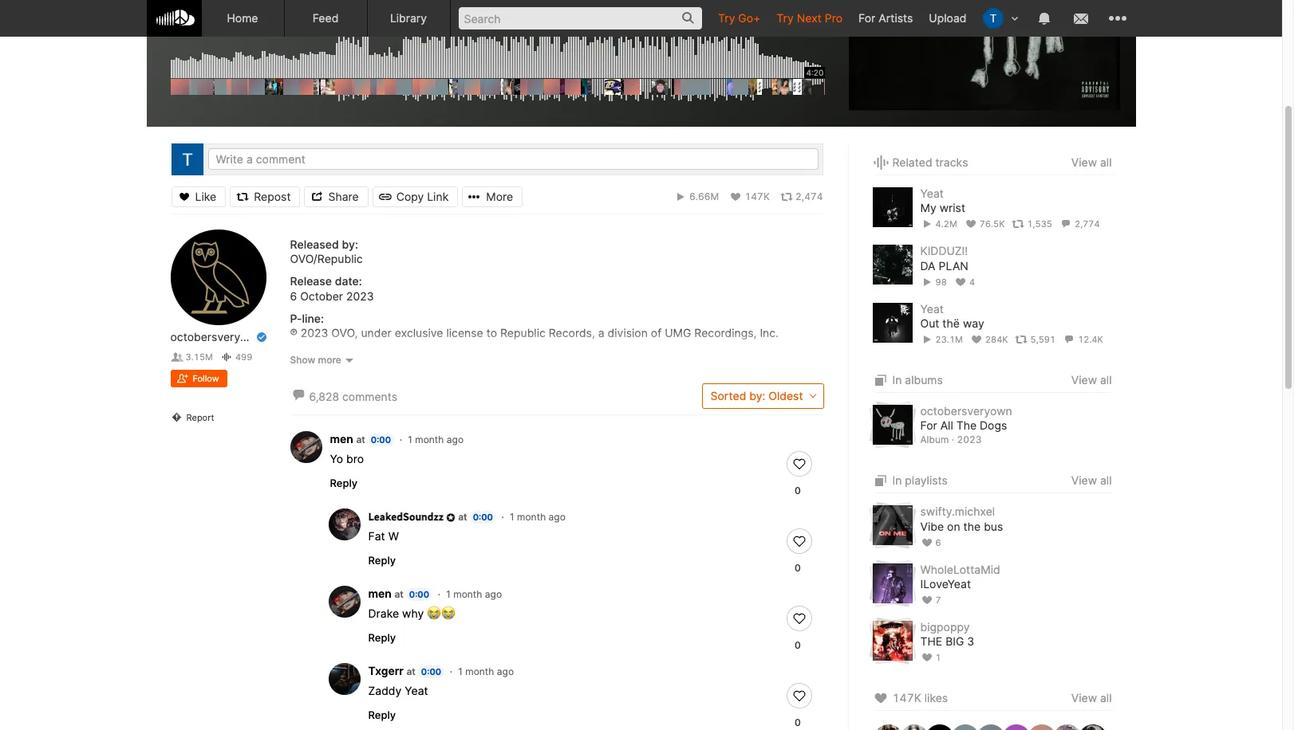 Task type: describe. For each thing, give the bounding box(es) containing it.
4
[[969, 277, 975, 288]]

1 horizontal spatial octobersveryown link
[[920, 405, 1012, 418]]

records,
[[549, 326, 595, 340]]

at for yo bro
[[356, 434, 365, 446]]

for inside octobersveryown for all the dogs album · 2023
[[920, 419, 937, 433]]

zaddy
[[368, 684, 402, 698]]

more
[[318, 354, 341, 366]]

why
[[402, 607, 424, 621]]

my wrist element
[[872, 187, 912, 227]]

swifty.michxel link
[[920, 505, 995, 519]]

0 for zaddy yeat
[[795, 717, 801, 729]]

show more link
[[290, 354, 824, 368]]

copy link button
[[372, 186, 458, 207]]

show
[[290, 354, 315, 366]]

284k
[[985, 334, 1008, 346]]

iloveyeat element
[[872, 564, 912, 604]]

set image for in playlists
[[872, 472, 889, 491]]

98
[[935, 277, 947, 288]]

499 link
[[220, 352, 252, 363]]

feed
[[312, 11, 339, 25]]

bigpoppy the big 3 1
[[920, 621, 974, 664]]

0 for drake why 😭😭
[[795, 640, 801, 652]]

reply for zaddy
[[368, 709, 396, 722]]

view for albums
[[1071, 373, 1097, 387]]

6 link
[[920, 537, 941, 549]]

txgerr link
[[368, 664, 404, 678]]

set image for in albums
[[872, 371, 889, 390]]

for all the dogs link
[[920, 419, 1007, 434]]

like image
[[872, 690, 889, 709]]

a
[[598, 326, 604, 340]]

txgerr's avatar element
[[328, 664, 360, 696]]

ago inside 𝗟𝗲𝗮𝗸𝗲𝗱𝗦𝗼𝘂𝗻𝗱𝘇𝘇 ✪ at 0:00 · 1 month ago
[[549, 511, 566, 523]]

0:00 inside 𝗟𝗲𝗮𝗸𝗲𝗱𝗦𝗼𝘂𝗻𝗱𝘇𝘇 ✪ at 0:00 · 1 month ago
[[473, 512, 493, 523]]

2,474
[[795, 190, 823, 202]]

da plan element
[[872, 245, 912, 285]]

all for in playlists
[[1100, 474, 1112, 488]]

out
[[920, 317, 939, 330]]

😭😭
[[427, 607, 456, 621]]

try for try go+
[[718, 11, 735, 25]]

my wrist link
[[920, 201, 965, 216]]

1 link
[[920, 653, 941, 664]]

txgerr at 0:00 · 1 month ago
[[368, 664, 514, 678]]

yeat for out
[[920, 302, 944, 316]]

the
[[963, 520, 981, 533]]

octobersveryown for octobersveryown
[[170, 330, 262, 344]]

swifty.michxel vibe on the bus 6
[[920, 505, 1003, 549]]

report
[[186, 413, 214, 424]]

view for likes
[[1071, 692, 1097, 706]]

2,774 link
[[1059, 219, 1100, 230]]

track stats element for yeat my wrist
[[920, 216, 1112, 233]]

sound image
[[872, 153, 889, 172]]

wholelottamid iloveyeat 7
[[920, 563, 1000, 606]]

0:00 link for w
[[470, 511, 496, 524]]

6 inside release date: 6 october 2023
[[290, 289, 297, 303]]

ago for zaddy yeat
[[497, 666, 514, 678]]

kidduzi! link
[[920, 244, 968, 258]]

more button
[[462, 186, 523, 207]]

report link
[[170, 412, 266, 429]]

men's avatar element for drake why 😭😭
[[328, 586, 360, 618]]

division
[[608, 326, 648, 340]]

plan
[[939, 259, 968, 272]]

license
[[446, 326, 483, 340]]

copy link
[[396, 189, 449, 203]]

𝗟𝗲𝗮𝗸𝗲𝗱𝗦𝗼𝘂𝗻𝗱𝘇𝘇 ✪'s avatar element
[[328, 509, 360, 541]]

4.2m
[[935, 219, 957, 230]]

1 for yo bro
[[408, 434, 412, 446]]

at for zaddy yeat
[[406, 666, 416, 678]]

like
[[195, 189, 216, 203]]

upload link
[[921, 0, 974, 36]]

under
[[361, 326, 392, 340]]

· for zaddy yeat
[[450, 666, 452, 678]]

thë
[[942, 317, 960, 330]]

republic
[[500, 326, 546, 340]]

· inside 𝗟𝗲𝗮𝗸𝗲𝗱𝗦𝗼𝘂𝗻𝗱𝘇𝘇 ✪ at 0:00 · 1 month ago
[[501, 511, 504, 523]]

oldest
[[768, 389, 803, 403]]

yeat out thë way
[[920, 302, 984, 330]]

track stats element containing 6.66m
[[523, 186, 823, 207]]

library link
[[367, 0, 450, 37]]

home link
[[201, 0, 284, 37]]

upload
[[929, 11, 967, 25]]

2023 inside p-line: ℗ 2023 ovo, under exclusive license to republic records, a division of umg recordings, inc.
[[301, 326, 328, 340]]

da plan link
[[920, 259, 968, 273]]

view for playlists
[[1071, 474, 1097, 488]]

share button
[[304, 186, 368, 207]]

for artists link
[[850, 0, 921, 36]]

try for try next pro
[[777, 11, 794, 25]]

zaddy yeat
[[368, 684, 428, 698]]

october
[[300, 289, 343, 303]]

dogs
[[980, 419, 1007, 433]]

month inside 𝗟𝗲𝗮𝗸𝗲𝗱𝗦𝗼𝘂𝗻𝗱𝘇𝘇 ✪ at 0:00 · 1 month ago
[[517, 511, 546, 523]]

0:00 link for bro
[[368, 434, 394, 447]]

like button
[[171, 186, 226, 207]]

released by: ovo/republic
[[290, 238, 363, 266]]

men at 0:00 · 1 month ago for why
[[368, 587, 502, 601]]

men for drake
[[368, 587, 392, 601]]

recordings,
[[694, 326, 757, 340]]

ago for drake why 😭😭
[[485, 589, 502, 601]]

date:
[[335, 275, 362, 288]]

at inside 𝗟𝗲𝗮𝗸𝗲𝗱𝗦𝗼𝘂𝗻𝗱𝘇𝘇 ✪ at 0:00 · 1 month ago
[[458, 511, 467, 523]]

view for tracks
[[1071, 155, 1097, 169]]

by: for sorted
[[749, 389, 765, 403]]

1,535
[[1027, 219, 1052, 230]]

released
[[290, 238, 339, 251]]

℗
[[290, 326, 297, 340]]

track stats element for yeat out thë way
[[920, 331, 1112, 349]]

yo
[[330, 452, 343, 466]]

2023 inside release date: 6 october 2023
[[346, 289, 374, 303]]

2,474 link
[[780, 190, 823, 203]]

next
[[797, 11, 822, 25]]

yeat my wrist
[[920, 187, 965, 215]]

month for zaddy yeat
[[465, 666, 494, 678]]

bus
[[984, 520, 1003, 533]]

2 vertical spatial yeat
[[405, 684, 428, 698]]

by: for released
[[342, 238, 358, 251]]

reply link for yo
[[330, 477, 357, 490]]

kidduzi!
[[920, 244, 968, 258]]

all for in albums
[[1100, 373, 1112, 387]]

4 link
[[954, 277, 975, 288]]

in for in playlists
[[892, 474, 902, 488]]

0:00 for yo bro
[[371, 435, 391, 446]]

try go+ link
[[710, 0, 769, 36]]

the big 3 link
[[920, 635, 974, 650]]

reply link for drake
[[368, 632, 396, 644]]

comment image
[[290, 388, 307, 405]]

share
[[328, 189, 359, 203]]

repost button
[[230, 186, 300, 207]]

link
[[427, 189, 449, 203]]

men link for yo
[[330, 432, 353, 446]]

7 link
[[920, 595, 941, 606]]

yo bro
[[330, 452, 364, 466]]

men at 0:00 · 1 month ago for bro
[[330, 432, 464, 446]]

follow
[[193, 374, 219, 385]]

related
[[892, 156, 932, 169]]

the big 3 element
[[872, 622, 912, 661]]

0 vertical spatial tara schultz's avatar element
[[982, 8, 1003, 29]]

Write a comment text field
[[208, 148, 818, 170]]

wholelottamid link
[[920, 563, 1000, 577]]

0:00 for zaddy yeat
[[421, 667, 441, 678]]

147k for 147k likes
[[892, 692, 921, 706]]

0:00 for drake why 😭😭
[[409, 589, 429, 601]]



Task type: vqa. For each thing, say whether or not it's contained in the screenshot.
comments
yes



Task type: locate. For each thing, give the bounding box(es) containing it.
3 0 from the top
[[795, 640, 801, 652]]

at right ✪
[[458, 511, 467, 523]]

1 horizontal spatial 2023
[[346, 289, 374, 303]]

1 yeat link from the top
[[920, 187, 944, 200]]

1 inside bigpoppy the big 3 1
[[935, 653, 941, 664]]

yeat up out in the right of the page
[[920, 302, 944, 316]]

men at 0:00 · 1 month ago up 😭😭
[[368, 587, 502, 601]]

reply link for fat
[[368, 554, 396, 567]]

0 horizontal spatial try
[[718, 11, 735, 25]]

147k left 2,474 link on the right
[[745, 190, 770, 202]]

w
[[388, 530, 399, 543]]

6,828
[[309, 390, 339, 404]]

0:00 link down comments
[[368, 434, 394, 447]]

set image left 'in albums'
[[872, 371, 889, 390]]

set image left in playlists
[[872, 472, 889, 491]]

1 horizontal spatial tara schultz's avatar element
[[982, 8, 1003, 29]]

by: inside released by: ovo/republic
[[342, 238, 358, 251]]

view all for in playlists
[[1071, 474, 1112, 488]]

1 vertical spatial men's avatar element
[[328, 586, 360, 618]]

by:
[[342, 238, 358, 251], [749, 389, 765, 403]]

octobersveryown link up 3.15m
[[170, 330, 262, 345]]

0 vertical spatial set image
[[872, 371, 889, 390]]

ovo,
[[331, 326, 358, 340]]

1 horizontal spatial men
[[368, 587, 392, 601]]

1 view from the top
[[1071, 155, 1097, 169]]

for all the dogs element
[[872, 405, 912, 445]]

the
[[956, 419, 977, 433]]

reply for drake
[[368, 632, 396, 644]]

3 view from the top
[[1071, 474, 1097, 488]]

6.66m
[[689, 190, 719, 202]]

1 inside txgerr at 0:00 · 1 month ago
[[458, 666, 463, 678]]

yeat link for my
[[920, 187, 944, 200]]

men's avatar element left drake on the bottom of the page
[[328, 586, 360, 618]]

0:00 right ✪
[[473, 512, 493, 523]]

0 vertical spatial octobersveryown
[[170, 330, 262, 344]]

reply down 'yo bro'
[[330, 477, 357, 490]]

0 vertical spatial men's avatar element
[[290, 431, 322, 463]]

1 horizontal spatial try
[[777, 11, 794, 25]]

fat w
[[368, 530, 399, 543]]

0 horizontal spatial octobersveryown link
[[170, 330, 262, 345]]

4 view all from the top
[[1071, 692, 1112, 706]]

in for in albums
[[892, 373, 902, 387]]

0 vertical spatial by:
[[342, 238, 358, 251]]

iloveyeat
[[920, 577, 971, 591]]

1 vertical spatial yeat
[[920, 302, 944, 316]]

view all for 147k likes
[[1071, 692, 1112, 706]]

2 set image from the top
[[872, 472, 889, 491]]

1 in from the top
[[892, 373, 902, 387]]

0 vertical spatial octobersveryown link
[[170, 330, 262, 345]]

at inside txgerr at 0:00 · 1 month ago
[[406, 666, 416, 678]]

None search field
[[450, 0, 710, 36]]

1 try from the left
[[718, 11, 735, 25]]

0 horizontal spatial men's avatar element
[[290, 431, 322, 463]]

0:00 link
[[368, 434, 394, 447], [470, 511, 496, 524], [406, 589, 432, 601], [418, 666, 444, 679]]

p-line: ℗ 2023 ovo, under exclusive license to republic records, a division of umg recordings, inc.
[[290, 312, 779, 340]]

1 horizontal spatial men link
[[368, 587, 392, 601]]

go+
[[738, 11, 761, 25]]

try next pro
[[777, 11, 842, 25]]

for
[[858, 11, 875, 25], [920, 419, 937, 433]]

0:00 link for why
[[406, 589, 432, 601]]

1 horizontal spatial for
[[920, 419, 937, 433]]

1 vertical spatial in
[[892, 474, 902, 488]]

yeat link up out in the right of the page
[[920, 302, 944, 316]]

4 all from the top
[[1100, 692, 1112, 706]]

2 all from the top
[[1100, 373, 1112, 387]]

for up the album ·
[[920, 419, 937, 433]]

1 vertical spatial set image
[[872, 472, 889, 491]]

0 horizontal spatial 2023
[[301, 326, 328, 340]]

reply for fat
[[368, 554, 396, 567]]

76.5k
[[979, 219, 1005, 230]]

1 vertical spatial 2023
[[301, 326, 328, 340]]

yeat
[[920, 187, 944, 200], [920, 302, 944, 316], [405, 684, 428, 698]]

show more
[[290, 354, 341, 366]]

Search search field
[[458, 7, 702, 30]]

in playlists
[[892, 474, 948, 488]]

track stats element
[[523, 186, 823, 207], [920, 216, 1112, 233], [920, 273, 1112, 291], [920, 331, 1112, 349]]

1 vertical spatial octobersveryown
[[920, 405, 1012, 418]]

1 vertical spatial octobersveryown link
[[920, 405, 1012, 418]]

· for yo bro
[[399, 434, 402, 446]]

for inside for artists link
[[858, 11, 875, 25]]

1 horizontal spatial by:
[[749, 389, 765, 403]]

copy
[[396, 189, 424, 203]]

in left albums
[[892, 373, 902, 387]]

yeat link
[[920, 187, 944, 200], [920, 302, 944, 316]]

octobersveryown up 3.15m
[[170, 330, 262, 344]]

147k likes
[[892, 692, 948, 706]]

yeat link up my
[[920, 187, 944, 200]]

0 for yo bro
[[795, 485, 801, 497]]

try inside try next pro link
[[777, 11, 794, 25]]

view all for related tracks
[[1071, 155, 1112, 169]]

yeat link for out
[[920, 302, 944, 316]]

try left "next"
[[777, 11, 794, 25]]

related tracks
[[892, 156, 968, 169]]

ago
[[447, 434, 464, 446], [549, 511, 566, 523], [485, 589, 502, 601], [497, 666, 514, 678]]

men link up drake on the bottom of the page
[[368, 587, 392, 601]]

reply link down fat w
[[368, 554, 396, 567]]

0:00 link up why
[[406, 589, 432, 601]]

in left playlists
[[892, 474, 902, 488]]

5,591 link
[[1015, 334, 1056, 346]]

6
[[290, 289, 297, 303], [935, 537, 941, 549]]

2,774
[[1075, 219, 1100, 230]]

octobersveryown link up the
[[920, 405, 1012, 418]]

0 vertical spatial yeat
[[920, 187, 944, 200]]

1 vertical spatial 147k
[[892, 692, 921, 706]]

vibe on the bus link
[[920, 520, 1003, 534]]

reply down fat w
[[368, 554, 396, 567]]

2023 down the
[[957, 434, 982, 446]]

1 vertical spatial men
[[368, 587, 392, 601]]

2023 inside octobersveryown for all the dogs album · 2023
[[957, 434, 982, 446]]

0:00 up why
[[409, 589, 429, 601]]

yeat right zaddy
[[405, 684, 428, 698]]

da
[[920, 259, 935, 272]]

try
[[718, 11, 735, 25], [777, 11, 794, 25]]

men's avatar element
[[290, 431, 322, 463], [328, 586, 360, 618]]

home
[[227, 11, 258, 25]]

1 horizontal spatial 6
[[935, 537, 941, 549]]

1 horizontal spatial octobersveryown
[[920, 405, 1012, 418]]

vibe
[[920, 520, 944, 533]]

men's avatar element for yo bro
[[290, 431, 322, 463]]

1,535 link
[[1012, 219, 1052, 230]]

at up bro at the left of the page
[[356, 434, 365, 446]]

3 all from the top
[[1100, 474, 1112, 488]]

147k link
[[729, 190, 770, 203]]

at up zaddy yeat on the bottom of page
[[406, 666, 416, 678]]

0 vertical spatial men link
[[330, 432, 353, 446]]

0:00 link up zaddy yeat on the bottom of page
[[418, 666, 444, 679]]

3
[[967, 635, 974, 649]]

1 vertical spatial for
[[920, 419, 937, 433]]

1 inside 𝗟𝗲𝗮𝗸𝗲𝗱𝗦𝗼𝘂𝗻𝗱𝘇𝘇 ✪ at 0:00 · 1 month ago
[[510, 511, 514, 523]]

0 horizontal spatial tara schultz's avatar element
[[171, 144, 203, 176]]

𝗟𝗲𝗮𝗸𝗲𝗱𝗦𝗼𝘂𝗻𝗱𝘇𝘇 ✪ link
[[368, 510, 455, 523]]

1 horizontal spatial 147k
[[892, 692, 921, 706]]

2 yeat link from the top
[[920, 302, 944, 316]]

iloveyeat link
[[920, 577, 971, 592]]

all for 147k likes
[[1100, 692, 1112, 706]]

0:00 inside txgerr at 0:00 · 1 month ago
[[421, 667, 441, 678]]

147k right like icon
[[892, 692, 921, 706]]

swifty.michxel
[[920, 505, 995, 519]]

0 vertical spatial men
[[330, 432, 353, 446]]

tara schultz's avatar element
[[982, 8, 1003, 29], [171, 144, 203, 176]]

1 0 from the top
[[795, 485, 801, 497]]

reply down drake on the bottom of the page
[[368, 632, 396, 644]]

2023
[[346, 289, 374, 303], [301, 326, 328, 340], [957, 434, 982, 446]]

try inside try go+ 'link'
[[718, 11, 735, 25]]

men link
[[330, 432, 353, 446], [368, 587, 392, 601]]

out thë way element
[[872, 303, 912, 343]]

reply link down 'yo bro'
[[330, 477, 357, 490]]

track stats element containing 98
[[920, 273, 1112, 291]]

3 view all from the top
[[1071, 474, 1112, 488]]

0 horizontal spatial for
[[858, 11, 875, 25]]

2 view all from the top
[[1071, 373, 1112, 387]]

2 try from the left
[[777, 11, 794, 25]]

men link for drake
[[368, 587, 392, 601]]

playlists
[[905, 474, 948, 488]]

view all for in albums
[[1071, 373, 1112, 387]]

147k inside 'link'
[[745, 190, 770, 202]]

txgerr
[[368, 664, 404, 678]]

men link up yo
[[330, 432, 353, 446]]

23.1m
[[935, 334, 963, 346]]

1 for drake why 😭😭
[[446, 589, 451, 601]]

1 vertical spatial yeat link
[[920, 302, 944, 316]]

men at 0:00 · 1 month ago up bro at the left of the page
[[330, 432, 464, 446]]

for left artists
[[858, 11, 875, 25]]

repost
[[254, 189, 291, 203]]

1 vertical spatial tara schultz's avatar element
[[171, 144, 203, 176]]

all
[[1100, 155, 1112, 169], [1100, 373, 1112, 387], [1100, 474, 1112, 488], [1100, 692, 1112, 706]]

kidduzi! da plan
[[920, 244, 968, 272]]

0 horizontal spatial men
[[330, 432, 353, 446]]

2023 down date:
[[346, 289, 374, 303]]

2 view from the top
[[1071, 373, 1097, 387]]

drake - idgaf (feat. yeat) element
[[848, 0, 1120, 111]]

6,828 comments
[[309, 390, 397, 404]]

release
[[290, 275, 332, 288]]

1 vertical spatial by:
[[749, 389, 765, 403]]

men for yo
[[330, 432, 353, 446]]

vibe on the bus element
[[872, 506, 912, 546]]

6 down 'vibe'
[[935, 537, 941, 549]]

month
[[415, 434, 444, 446], [517, 511, 546, 523], [453, 589, 482, 601], [465, 666, 494, 678]]

· inside txgerr at 0:00 · 1 month ago
[[450, 666, 452, 678]]

0 horizontal spatial octobersveryown
[[170, 330, 262, 344]]

month for yo bro
[[415, 434, 444, 446]]

album ·
[[920, 434, 954, 446]]

view
[[1071, 155, 1097, 169], [1071, 373, 1097, 387], [1071, 474, 1097, 488], [1071, 692, 1097, 706]]

reply link
[[330, 477, 357, 490], [368, 554, 396, 567], [368, 632, 396, 644], [368, 709, 396, 722]]

men's avatar element left yo
[[290, 431, 322, 463]]

2 in from the top
[[892, 474, 902, 488]]

the
[[920, 635, 942, 649]]

0 vertical spatial 2023
[[346, 289, 374, 303]]

out thë way link
[[920, 317, 984, 331]]

library
[[390, 11, 427, 25]]

octobersveryown for all the dogs album · 2023
[[920, 405, 1012, 446]]

0 vertical spatial for
[[858, 11, 875, 25]]

octobersveryown for octobersveryown for all the dogs album · 2023
[[920, 405, 1012, 418]]

0 for fat w
[[795, 562, 801, 574]]

1 vertical spatial 6
[[935, 537, 941, 549]]

at up drake why 😭😭
[[394, 589, 404, 601]]

wrist
[[940, 201, 965, 215]]

0 vertical spatial men at 0:00 · 1 month ago
[[330, 432, 464, 446]]

1 vertical spatial men at 0:00 · 1 month ago
[[368, 587, 502, 601]]

0:00 up zaddy yeat on the bottom of page
[[421, 667, 441, 678]]

tara schultz's avatar element up the like button
[[171, 144, 203, 176]]

in albums
[[892, 373, 943, 387]]

yeat up my
[[920, 187, 944, 200]]

octobersveryown link
[[170, 330, 262, 345], [920, 405, 1012, 418]]

big
[[945, 635, 964, 649]]

all for related tracks
[[1100, 155, 1112, 169]]

𝗟𝗲𝗮𝗸𝗲𝗱𝗦𝗼𝘂𝗻𝗱𝘇𝘇 ✪ at 0:00 · 1 month ago
[[368, 510, 566, 523]]

0 vertical spatial yeat link
[[920, 187, 944, 200]]

2023 down line:
[[301, 326, 328, 340]]

· for drake why 😭😭
[[438, 589, 440, 601]]

1 horizontal spatial men's avatar element
[[328, 586, 360, 618]]

6 up p-
[[290, 289, 297, 303]]

0:00 down comments
[[371, 435, 391, 446]]

ago for yo bro
[[447, 434, 464, 446]]

track stats element containing 23.1m
[[920, 331, 1112, 349]]

0 horizontal spatial 147k
[[745, 190, 770, 202]]

track stats element containing 4.2m
[[920, 216, 1112, 233]]

set image
[[872, 371, 889, 390], [872, 472, 889, 491]]

men up yo
[[330, 432, 353, 446]]

more
[[486, 189, 513, 203]]

reply link for zaddy
[[368, 709, 396, 722]]

track stats element for kidduzi! da plan
[[920, 273, 1112, 291]]

1 for zaddy yeat
[[458, 666, 463, 678]]

drake
[[368, 607, 399, 621]]

by: up the ovo/republic
[[342, 238, 358, 251]]

2 vertical spatial 2023
[[957, 434, 982, 446]]

my
[[920, 201, 936, 215]]

feed link
[[284, 0, 367, 37]]

yeat inside yeat my wrist
[[920, 187, 944, 200]]

499
[[235, 352, 252, 363]]

of
[[651, 326, 662, 340]]

yeat inside yeat out thë way
[[920, 302, 944, 316]]

4 0 from the top
[[795, 717, 801, 729]]

at
[[356, 434, 365, 446], [458, 511, 467, 523], [394, 589, 404, 601], [406, 666, 416, 678]]

reply for yo
[[330, 477, 357, 490]]

tracks
[[935, 156, 968, 169]]

by: left oldest
[[749, 389, 765, 403]]

month inside txgerr at 0:00 · 1 month ago
[[465, 666, 494, 678]]

0 vertical spatial in
[[892, 373, 902, 387]]

month for drake why 😭😭
[[453, 589, 482, 601]]

6 inside 'swifty.michxel vibe on the bus 6'
[[935, 537, 941, 549]]

p-
[[290, 312, 302, 325]]

2 horizontal spatial 2023
[[957, 434, 982, 446]]

1 vertical spatial men link
[[368, 587, 392, 601]]

yeat for my
[[920, 187, 944, 200]]

sorted
[[710, 389, 746, 403]]

1 set image from the top
[[872, 371, 889, 390]]

0 vertical spatial 6
[[290, 289, 297, 303]]

at for drake why 😭😭
[[394, 589, 404, 601]]

ago inside txgerr at 0:00 · 1 month ago
[[497, 666, 514, 678]]

✪
[[446, 510, 455, 523]]

2 0 from the top
[[795, 562, 801, 574]]

tara schultz's avatar element right upload
[[982, 8, 1003, 29]]

4 view from the top
[[1071, 692, 1097, 706]]

reply down zaddy
[[368, 709, 396, 722]]

0:00 link right ✪
[[470, 511, 496, 524]]

1 all from the top
[[1100, 155, 1112, 169]]

147k for 147k
[[745, 190, 770, 202]]

0:00 link for yeat
[[418, 666, 444, 679]]

men up drake on the bottom of the page
[[368, 587, 392, 601]]

try left go+
[[718, 11, 735, 25]]

1 view all from the top
[[1071, 155, 1112, 169]]

reply link down zaddy
[[368, 709, 396, 722]]

octobersveryown up the
[[920, 405, 1012, 418]]

inc.
[[760, 326, 779, 340]]

0 horizontal spatial 6
[[290, 289, 297, 303]]

reply link down drake on the bottom of the page
[[368, 632, 396, 644]]

release date: 6 october 2023
[[290, 275, 374, 303]]

0 vertical spatial 147k
[[745, 190, 770, 202]]

0 horizontal spatial by:
[[342, 238, 358, 251]]

3.15m
[[186, 352, 213, 363]]

octobersveryown's avatar element
[[170, 230, 266, 325]]

0 horizontal spatial men link
[[330, 432, 353, 446]]



